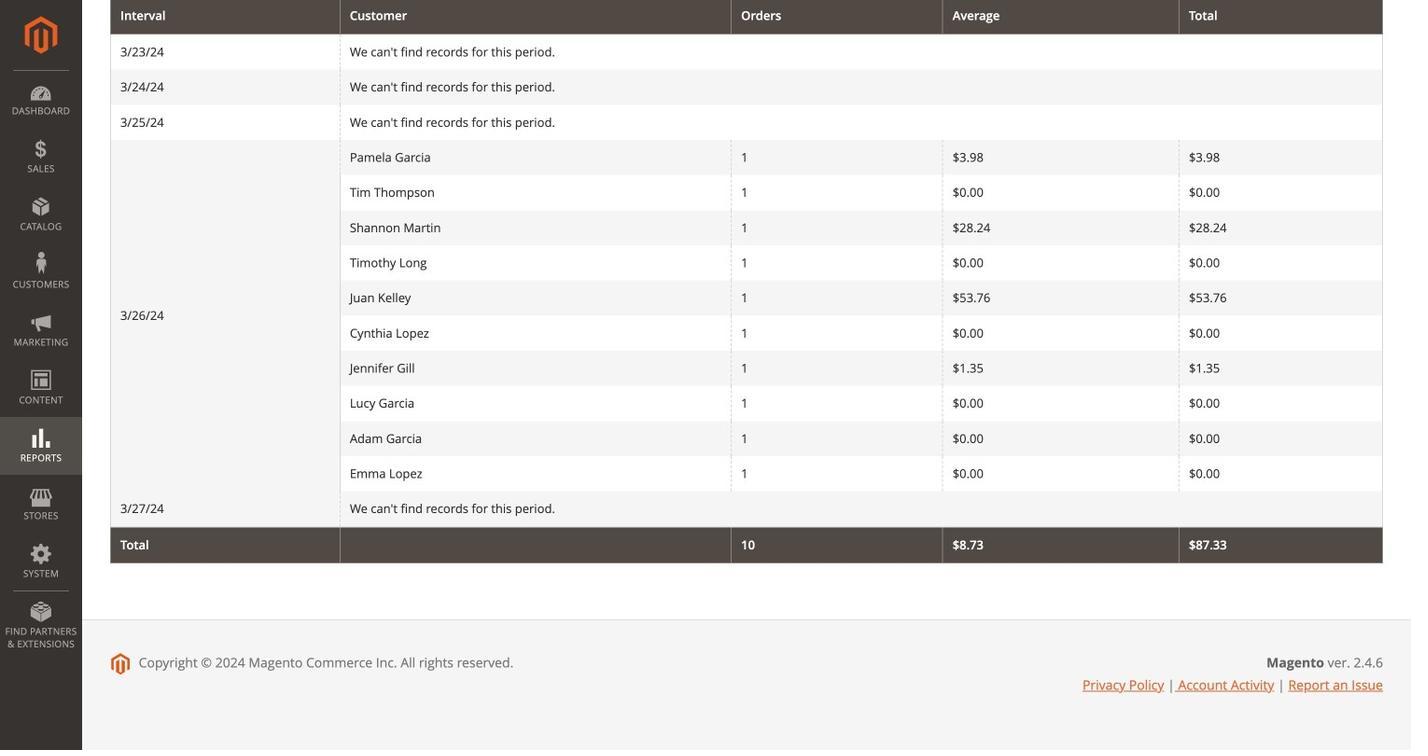 Task type: vqa. For each thing, say whether or not it's contained in the screenshot.
the From text field
no



Task type: locate. For each thing, give the bounding box(es) containing it.
magento admin panel image
[[25, 16, 57, 54]]

menu bar
[[0, 70, 82, 660]]



